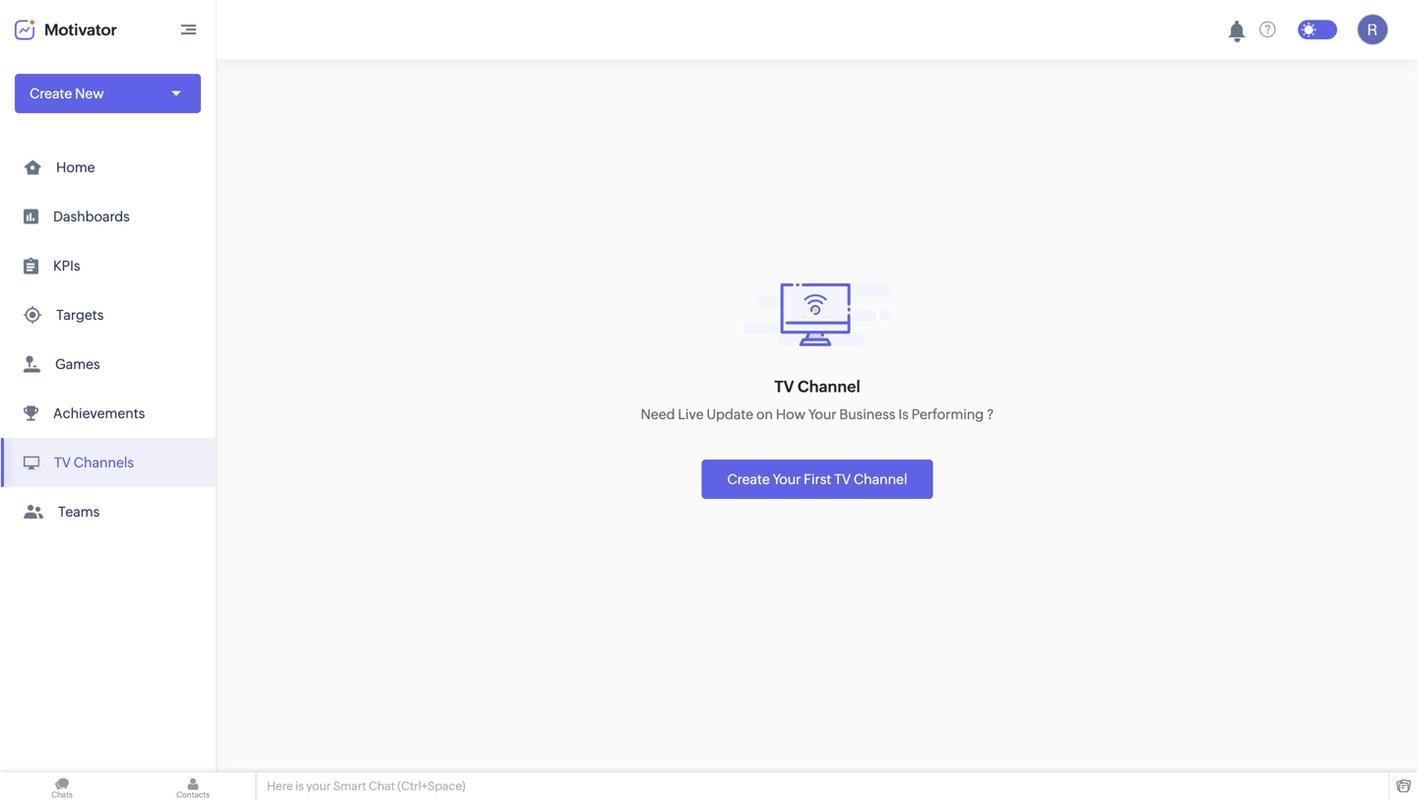 Task type: describe. For each thing, give the bounding box(es) containing it.
list containing home
[[0, 143, 216, 537]]

live
[[678, 407, 704, 422]]

need live update on how your business is performing ?
[[641, 407, 994, 422]]

help image
[[1260, 21, 1276, 38]]

create for create your first tv channel
[[727, 472, 770, 487]]

contacts image
[[131, 773, 255, 801]]

update
[[707, 407, 754, 422]]

your
[[306, 780, 331, 793]]

create new
[[30, 86, 104, 101]]

tv channels
[[54, 455, 134, 471]]

on
[[756, 407, 773, 422]]

need
[[641, 407, 675, 422]]

your inside button
[[773, 472, 801, 487]]

is
[[898, 407, 909, 422]]

?
[[987, 407, 994, 422]]

here is your smart chat (ctrl+space)
[[267, 780, 466, 793]]

teams
[[58, 504, 100, 520]]

(ctrl+space)
[[397, 780, 466, 793]]

chat
[[369, 780, 395, 793]]

tv for tv channels
[[54, 455, 71, 471]]

home
[[56, 160, 95, 175]]

games
[[55, 356, 100, 372]]

tv for tv channel
[[774, 378, 794, 396]]

business
[[839, 407, 896, 422]]

user image
[[1357, 14, 1389, 45]]



Task type: locate. For each thing, give the bounding box(es) containing it.
1 vertical spatial create
[[727, 472, 770, 487]]

motivator
[[44, 20, 117, 39]]

tv left channels
[[54, 455, 71, 471]]

0 vertical spatial tv
[[774, 378, 794, 396]]

0 vertical spatial create
[[30, 86, 72, 101]]

tv
[[774, 378, 794, 396], [54, 455, 71, 471], [834, 472, 851, 487]]

create
[[30, 86, 72, 101], [727, 472, 770, 487]]

1 vertical spatial your
[[773, 472, 801, 487]]

dashboards
[[53, 209, 130, 225]]

is
[[295, 780, 304, 793]]

tv channel
[[774, 378, 860, 396]]

channel up 'need live update on how your business is performing ?'
[[798, 378, 860, 396]]

tv up how
[[774, 378, 794, 396]]

your
[[808, 407, 837, 422], [773, 472, 801, 487]]

your down tv channel at the top right of the page
[[808, 407, 837, 422]]

2 vertical spatial tv
[[834, 472, 851, 487]]

1 horizontal spatial your
[[808, 407, 837, 422]]

channel right the first in the bottom of the page
[[854, 472, 907, 487]]

create for create new
[[30, 86, 72, 101]]

create your first tv channel button
[[702, 460, 933, 499]]

list
[[0, 143, 216, 537]]

channels
[[74, 455, 134, 471]]

chats image
[[0, 773, 124, 801]]

create inside button
[[727, 472, 770, 487]]

0 horizontal spatial tv
[[54, 455, 71, 471]]

your left the first in the bottom of the page
[[773, 472, 801, 487]]

tv inside create your first tv channel button
[[834, 472, 851, 487]]

performing
[[911, 407, 984, 422]]

0 vertical spatial your
[[808, 407, 837, 422]]

0 horizontal spatial create
[[30, 86, 72, 101]]

new
[[75, 86, 104, 101]]

1 vertical spatial channel
[[854, 472, 907, 487]]

1 horizontal spatial tv
[[774, 378, 794, 396]]

how
[[776, 407, 805, 422]]

targets
[[56, 307, 104, 323]]

create your first tv channel
[[727, 472, 907, 487]]

achievements
[[53, 406, 145, 421]]

channel
[[798, 378, 860, 396], [854, 472, 907, 487]]

2 horizontal spatial tv
[[834, 472, 851, 487]]

1 horizontal spatial create
[[727, 472, 770, 487]]

here
[[267, 780, 293, 793]]

smart
[[333, 780, 366, 793]]

first
[[804, 472, 831, 487]]

tv right the first in the bottom of the page
[[834, 472, 851, 487]]

channel inside button
[[854, 472, 907, 487]]

create down on
[[727, 472, 770, 487]]

0 horizontal spatial your
[[773, 472, 801, 487]]

1 vertical spatial tv
[[54, 455, 71, 471]]

create left new
[[30, 86, 72, 101]]

kpis
[[53, 258, 80, 274]]

0 vertical spatial channel
[[798, 378, 860, 396]]



Task type: vqa. For each thing, say whether or not it's contained in the screenshot.
the Channel
yes



